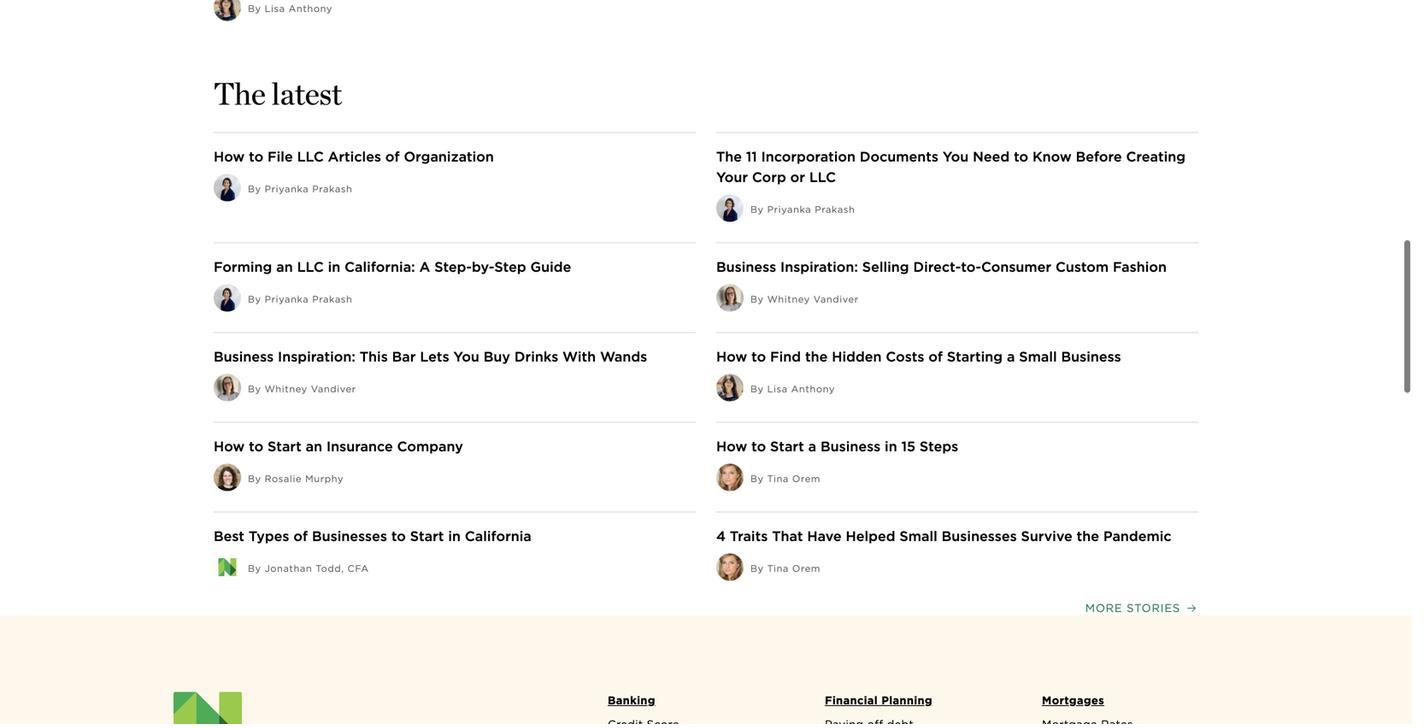Task type: locate. For each thing, give the bounding box(es) containing it.
latest
[[271, 75, 342, 112]]

the up your
[[716, 148, 742, 165]]

by priyanka prakash
[[248, 183, 353, 194], [751, 204, 855, 215], [248, 293, 353, 305]]

0 vertical spatial a
[[1007, 348, 1015, 365]]

priyanka down forming
[[265, 293, 309, 305]]

the latest
[[214, 75, 342, 112]]

you left need
[[943, 148, 969, 165]]

1 horizontal spatial whitney
[[767, 293, 810, 305]]

by for how to find the hidden costs of starting a small business
[[751, 383, 764, 394]]

1 vertical spatial of
[[929, 348, 943, 365]]

0 vertical spatial by whitney vandiver
[[751, 293, 859, 305]]

1 vertical spatial vandiver
[[311, 383, 356, 394]]

anthony
[[289, 3, 333, 14], [791, 383, 835, 394]]

0 vertical spatial whitney
[[767, 293, 810, 305]]

1 vertical spatial the
[[1077, 528, 1099, 544]]

2 horizontal spatial in
[[885, 438, 897, 455]]

the for the 11 incorporation documents you need to know before creating your corp or llc
[[716, 148, 742, 165]]

1 vertical spatial priyanka
[[767, 204, 812, 215]]

0 horizontal spatial the
[[805, 348, 828, 365]]

murphy
[[305, 473, 344, 484]]

businesses
[[312, 528, 387, 544], [942, 528, 1017, 544]]

tina
[[767, 473, 789, 484], [767, 563, 789, 574]]

1 vertical spatial by tina orem
[[751, 563, 821, 574]]

or
[[791, 169, 805, 185]]

whitney up how to start an insurance company
[[265, 383, 308, 394]]

priyanka down file
[[265, 183, 309, 194]]

0 vertical spatial prakash
[[312, 183, 353, 194]]

of
[[385, 148, 400, 165], [929, 348, 943, 365], [294, 528, 308, 544]]

1 horizontal spatial small
[[1019, 348, 1057, 365]]

pandemic
[[1104, 528, 1172, 544]]

1 vertical spatial tina
[[767, 563, 789, 574]]

the
[[805, 348, 828, 365], [1077, 528, 1099, 544]]

1 horizontal spatial you
[[943, 148, 969, 165]]

orem down have on the right
[[792, 563, 821, 574]]

how
[[214, 148, 245, 165], [716, 348, 747, 365], [214, 438, 245, 455], [716, 438, 747, 455]]

1 horizontal spatial the
[[716, 148, 742, 165]]

cfa
[[348, 563, 369, 574]]

0 horizontal spatial by lisa anthony
[[248, 3, 333, 14]]

have
[[807, 528, 842, 544]]

financial planning
[[825, 694, 933, 707]]

start inside how to start a business in 15 steps link
[[770, 438, 804, 455]]

priyanka
[[265, 183, 309, 194], [767, 204, 812, 215], [265, 293, 309, 305]]

0 vertical spatial inspiration:
[[781, 258, 858, 275]]

forming an llc in california: a step-by-step guide link
[[214, 257, 571, 277]]

in left 15
[[885, 438, 897, 455]]

2 tina from the top
[[767, 563, 789, 574]]

start
[[268, 438, 302, 455], [770, 438, 804, 455], [410, 528, 444, 544]]

tina for start
[[767, 473, 789, 484]]

the inside the 11 incorporation documents you need to know before creating your corp or llc
[[716, 148, 742, 165]]

creating
[[1126, 148, 1186, 165]]

priyanka for incorporation
[[767, 204, 812, 215]]

by tina orem up that
[[751, 473, 821, 484]]

0 vertical spatial the
[[805, 348, 828, 365]]

1 horizontal spatial start
[[410, 528, 444, 544]]

small
[[1019, 348, 1057, 365], [900, 528, 938, 544]]

2 vertical spatial of
[[294, 528, 308, 544]]

orem
[[792, 473, 821, 484], [792, 563, 821, 574]]

llc inside the 11 incorporation documents you need to know before creating your corp or llc
[[809, 169, 836, 185]]

0 vertical spatial the
[[214, 75, 266, 112]]

1 vertical spatial whitney
[[265, 383, 308, 394]]

0 horizontal spatial the
[[214, 75, 266, 112]]

2 vertical spatial by priyanka prakash
[[248, 293, 353, 305]]

1 vertical spatial a
[[808, 438, 817, 455]]

1 vertical spatial small
[[900, 528, 938, 544]]

1 horizontal spatial vandiver
[[814, 293, 859, 305]]

1 horizontal spatial anthony
[[791, 383, 835, 394]]

businesses left survive
[[942, 528, 1017, 544]]

0 horizontal spatial an
[[276, 258, 293, 275]]

of right the types
[[294, 528, 308, 544]]

0 horizontal spatial a
[[808, 438, 817, 455]]

the inside 4 traits that have helped small businesses survive the pandemic link
[[1077, 528, 1099, 544]]

in left california:
[[328, 258, 340, 275]]

by whitney vandiver up how to start an insurance company
[[248, 383, 356, 394]]

0 horizontal spatial whitney
[[265, 383, 308, 394]]

vandiver for this
[[311, 383, 356, 394]]

2 vertical spatial in
[[448, 528, 461, 544]]

1 vertical spatial the
[[716, 148, 742, 165]]

1 orem from the top
[[792, 473, 821, 484]]

0 vertical spatial priyanka
[[265, 183, 309, 194]]

to for how to start a business in 15 steps
[[752, 438, 766, 455]]

2 horizontal spatial start
[[770, 438, 804, 455]]

vandiver up hidden
[[814, 293, 859, 305]]

starting
[[947, 348, 1003, 365]]

todd,
[[316, 563, 344, 574]]

you left buy
[[454, 348, 480, 365]]

by tina orem
[[751, 473, 821, 484], [751, 563, 821, 574]]

small right starting
[[1019, 348, 1057, 365]]

0 vertical spatial orem
[[792, 473, 821, 484]]

2 vertical spatial priyanka
[[265, 293, 309, 305]]

1 vertical spatial inspiration:
[[278, 348, 356, 365]]

0 vertical spatial you
[[943, 148, 969, 165]]

llc
[[297, 148, 324, 165], [809, 169, 836, 185], [297, 258, 324, 275]]

0 horizontal spatial inspiration:
[[278, 348, 356, 365]]

1 tina from the top
[[767, 473, 789, 484]]

costs
[[886, 348, 925, 365]]

by for business inspiration: this bar lets you buy drinks with wands
[[248, 383, 261, 394]]

vandiver for selling
[[814, 293, 859, 305]]

0 vertical spatial tina
[[767, 473, 789, 484]]

how for how to find the hidden costs of starting a small business
[[716, 348, 747, 365]]

an up murphy
[[306, 438, 322, 455]]

california
[[465, 528, 532, 544]]

1 vertical spatial llc
[[809, 169, 836, 185]]

1 vertical spatial orem
[[792, 563, 821, 574]]

llc right file
[[297, 148, 324, 165]]

whitney up find
[[767, 293, 810, 305]]

your
[[716, 169, 748, 185]]

how to start a business in 15 steps link
[[716, 436, 959, 457]]

0 vertical spatial by tina orem
[[751, 473, 821, 484]]

find
[[770, 348, 801, 365]]

business
[[716, 258, 776, 275], [214, 348, 274, 365], [1061, 348, 1121, 365], [821, 438, 881, 455]]

start inside how to start an insurance company link
[[268, 438, 302, 455]]

0 vertical spatial small
[[1019, 348, 1057, 365]]

lisa up the latest
[[265, 3, 285, 14]]

to for how to find the hidden costs of starting a small business
[[752, 348, 766, 365]]

drinks
[[515, 348, 559, 365]]

by for how to file llc articles of organization
[[248, 183, 261, 194]]

1 vertical spatial by priyanka prakash
[[751, 204, 855, 215]]

financial planning link
[[816, 692, 1022, 716]]

the right find
[[805, 348, 828, 365]]

1 vertical spatial by lisa anthony
[[751, 383, 835, 394]]

0 vertical spatial of
[[385, 148, 400, 165]]

1 horizontal spatial by lisa anthony
[[751, 383, 835, 394]]

0 vertical spatial vandiver
[[814, 293, 859, 305]]

1 horizontal spatial the
[[1077, 528, 1099, 544]]

0 horizontal spatial businesses
[[312, 528, 387, 544]]

2 orem from the top
[[792, 563, 821, 574]]

1 horizontal spatial by whitney vandiver
[[751, 293, 859, 305]]

by whitney vandiver up find
[[751, 293, 859, 305]]

llc right forming
[[297, 258, 324, 275]]

1 vertical spatial lisa
[[767, 383, 788, 394]]

1 horizontal spatial inspiration:
[[781, 258, 858, 275]]

1 vertical spatial by whitney vandiver
[[248, 383, 356, 394]]

you
[[943, 148, 969, 165], [454, 348, 480, 365]]

a
[[1007, 348, 1015, 365], [808, 438, 817, 455]]

vandiver up how to start an insurance company
[[311, 383, 356, 394]]

lisa down find
[[767, 383, 788, 394]]

inspiration: left this at left
[[278, 348, 356, 365]]

1 vertical spatial anthony
[[791, 383, 835, 394]]

types
[[249, 528, 289, 544]]

steps
[[920, 438, 959, 455]]

15
[[902, 438, 916, 455]]

0 vertical spatial lisa
[[265, 3, 285, 14]]

how for how to start a business in 15 steps
[[716, 438, 747, 455]]

survive
[[1021, 528, 1073, 544]]

in
[[328, 258, 340, 275], [885, 438, 897, 455], [448, 528, 461, 544]]

vandiver
[[814, 293, 859, 305], [311, 383, 356, 394]]

0 horizontal spatial you
[[454, 348, 480, 365]]

anthony up "latest"
[[289, 3, 333, 14]]

more
[[1086, 601, 1123, 615]]

documents
[[860, 148, 939, 165]]

prakash down california:
[[312, 293, 353, 305]]

the left "latest"
[[214, 75, 266, 112]]

0 horizontal spatial start
[[268, 438, 302, 455]]

orem down how to start a business in 15 steps link
[[792, 473, 821, 484]]

small right helped
[[900, 528, 938, 544]]

1 vertical spatial prakash
[[815, 204, 855, 215]]

stories
[[1127, 601, 1181, 615]]

nerdwallet home page image
[[174, 692, 242, 724]]

tina down that
[[767, 563, 789, 574]]

traits
[[730, 528, 768, 544]]

priyanka down or
[[767, 204, 812, 215]]

of right costs
[[929, 348, 943, 365]]

by priyanka prakash down forming
[[248, 293, 353, 305]]

prakash down how to file llc articles of organization link
[[312, 183, 353, 194]]

0 vertical spatial an
[[276, 258, 293, 275]]

1 vertical spatial an
[[306, 438, 322, 455]]

1 horizontal spatial a
[[1007, 348, 1015, 365]]

by priyanka prakash down or
[[751, 204, 855, 215]]

by tina orem down that
[[751, 563, 821, 574]]

2 by tina orem from the top
[[751, 563, 821, 574]]

0 vertical spatial by priyanka prakash
[[248, 183, 353, 194]]

1 horizontal spatial in
[[448, 528, 461, 544]]

tina up that
[[767, 473, 789, 484]]

in left 'california'
[[448, 528, 461, 544]]

with
[[563, 348, 596, 365]]

0 vertical spatial in
[[328, 258, 340, 275]]

1 by tina orem from the top
[[751, 473, 821, 484]]

wands
[[600, 348, 647, 365]]

prakash
[[312, 183, 353, 194], [815, 204, 855, 215], [312, 293, 353, 305]]

by priyanka prakash for llc
[[248, 293, 353, 305]]

by whitney vandiver for this
[[248, 383, 356, 394]]

inspiration: left selling
[[781, 258, 858, 275]]

by priyanka prakash down file
[[248, 183, 353, 194]]

this
[[360, 348, 388, 365]]

best types of businesses to start in california
[[214, 528, 532, 544]]

priyanka for llc
[[265, 293, 309, 305]]

an right forming
[[276, 258, 293, 275]]

by whitney vandiver
[[751, 293, 859, 305], [248, 383, 356, 394]]

0 vertical spatial by lisa anthony
[[248, 3, 333, 14]]

the
[[214, 75, 266, 112], [716, 148, 742, 165]]

of right the articles
[[385, 148, 400, 165]]

2 horizontal spatial of
[[929, 348, 943, 365]]

start for an
[[268, 438, 302, 455]]

2 vertical spatial prakash
[[312, 293, 353, 305]]

4 traits that have helped small businesses survive the pandemic link
[[716, 526, 1172, 547]]

lisa
[[265, 3, 285, 14], [767, 383, 788, 394]]

anthony down find
[[791, 383, 835, 394]]

1 horizontal spatial businesses
[[942, 528, 1017, 544]]

businesses up the cfa
[[312, 528, 387, 544]]

prakash down incorporation
[[815, 204, 855, 215]]

how to start an insurance company
[[214, 438, 463, 455]]

0 vertical spatial anthony
[[289, 3, 333, 14]]

whitney
[[767, 293, 810, 305], [265, 383, 308, 394]]

llc right or
[[809, 169, 836, 185]]

0 horizontal spatial in
[[328, 258, 340, 275]]

the right survive
[[1077, 528, 1099, 544]]

0 horizontal spatial vandiver
[[311, 383, 356, 394]]

inspiration: for selling
[[781, 258, 858, 275]]

0 horizontal spatial small
[[900, 528, 938, 544]]

0 horizontal spatial by whitney vandiver
[[248, 383, 356, 394]]

to
[[249, 148, 263, 165], [1014, 148, 1029, 165], [752, 348, 766, 365], [249, 438, 263, 455], [752, 438, 766, 455], [391, 528, 406, 544]]

jonathan
[[265, 563, 312, 574]]

best types of businesses to start in california link
[[214, 526, 532, 547]]



Task type: describe. For each thing, give the bounding box(es) containing it.
by priyanka prakash for incorporation
[[751, 204, 855, 215]]

start inside best types of businesses to start in california link
[[410, 528, 444, 544]]

how to file llc articles of organization link
[[214, 146, 494, 167]]

0 horizontal spatial lisa
[[265, 3, 285, 14]]

forming
[[214, 258, 272, 275]]

by tina orem for start
[[751, 473, 821, 484]]

by for how to start a business in 15 steps
[[751, 473, 764, 484]]

1 vertical spatial in
[[885, 438, 897, 455]]

11
[[746, 148, 757, 165]]

by priyanka prakash for file
[[248, 183, 353, 194]]

step-
[[434, 258, 472, 275]]

bar
[[392, 348, 416, 365]]

1 horizontal spatial an
[[306, 438, 322, 455]]

helped
[[846, 528, 896, 544]]

to-
[[961, 258, 981, 275]]

know
[[1033, 148, 1072, 165]]

4 traits that have helped small businesses survive the pandemic
[[716, 528, 1172, 544]]

business inspiration: this bar lets you buy drinks with wands link
[[214, 346, 647, 367]]

mortgages link
[[1034, 692, 1239, 716]]

best
[[214, 528, 244, 544]]

to inside the 11 incorporation documents you need to know before creating your corp or llc
[[1014, 148, 1029, 165]]

whitney for business inspiration: this bar lets you buy drinks with wands
[[265, 383, 308, 394]]

how for how to start an insurance company
[[214, 438, 245, 455]]

articles
[[328, 148, 381, 165]]

tina for that
[[767, 563, 789, 574]]

whitney for business inspiration: selling direct-to-consumer custom fashion
[[767, 293, 810, 305]]

prakash for documents
[[815, 204, 855, 215]]

by for best types of businesses to start in california
[[248, 563, 261, 574]]

how to find the hidden costs of starting a small business
[[716, 348, 1121, 365]]

2 vertical spatial llc
[[297, 258, 324, 275]]

fashion
[[1113, 258, 1167, 275]]

to for how to file llc articles of organization
[[249, 148, 263, 165]]

the inside how to find the hidden costs of starting a small business link
[[805, 348, 828, 365]]

by tina orem for that
[[751, 563, 821, 574]]

1 horizontal spatial of
[[385, 148, 400, 165]]

before
[[1076, 148, 1122, 165]]

selling
[[862, 258, 909, 275]]

step
[[495, 258, 526, 275]]

you inside the 11 incorporation documents you need to know before creating your corp or llc
[[943, 148, 969, 165]]

california:
[[345, 258, 415, 275]]

inspiration: for this
[[278, 348, 356, 365]]

by whitney vandiver for selling
[[751, 293, 859, 305]]

planning
[[882, 694, 933, 707]]

custom
[[1056, 258, 1109, 275]]

the 11 incorporation documents you need to know before creating your corp or llc
[[716, 148, 1186, 185]]

by-
[[472, 258, 495, 275]]

orem for have
[[792, 563, 821, 574]]

2 businesses from the left
[[942, 528, 1017, 544]]

prakash for in
[[312, 293, 353, 305]]

how to start a business in 15 steps
[[716, 438, 959, 455]]

banking link
[[599, 692, 804, 716]]

1 vertical spatial you
[[454, 348, 480, 365]]

by for forming an llc in california: a step-by-step guide
[[248, 293, 261, 305]]

0 horizontal spatial anthony
[[289, 3, 333, 14]]

consumer
[[981, 258, 1052, 275]]

by rosalie murphy
[[248, 473, 344, 484]]

4
[[716, 528, 726, 544]]

to for how to start an insurance company
[[249, 438, 263, 455]]

0 horizontal spatial of
[[294, 528, 308, 544]]

lets
[[420, 348, 449, 365]]

1 horizontal spatial lisa
[[767, 383, 788, 394]]

mortgages
[[1042, 694, 1105, 707]]

1 businesses from the left
[[312, 528, 387, 544]]

that
[[772, 528, 803, 544]]

0 vertical spatial llc
[[297, 148, 324, 165]]

by for how to start an insurance company
[[248, 473, 261, 484]]

hidden
[[832, 348, 882, 365]]

orem for a
[[792, 473, 821, 484]]

prakash for llc
[[312, 183, 353, 194]]

forming an llc in california: a step-by-step guide
[[214, 258, 571, 275]]

file
[[268, 148, 293, 165]]

how for how to file llc articles of organization
[[214, 148, 245, 165]]

by for business inspiration: selling direct-to-consumer custom fashion
[[751, 293, 764, 305]]

how to start an insurance company link
[[214, 436, 463, 457]]

the for the latest
[[214, 75, 266, 112]]

the 11 incorporation documents you need to know before creating your corp or llc link
[[716, 146, 1199, 187]]

rosalie
[[265, 473, 302, 484]]

buy
[[484, 348, 510, 365]]

a
[[419, 258, 430, 275]]

business inspiration: selling direct-to-consumer custom fashion link
[[716, 257, 1167, 277]]

business inspiration: this bar lets you buy drinks with wands
[[214, 348, 647, 365]]

start for a
[[770, 438, 804, 455]]

incorporation
[[761, 148, 856, 165]]

financial
[[825, 694, 878, 707]]

business inspiration: selling direct-to-consumer custom fashion
[[716, 258, 1167, 275]]

how to find the hidden costs of starting a small business link
[[716, 346, 1121, 367]]

by for the 11 incorporation documents you need to know before creating your corp or llc
[[751, 204, 764, 215]]

corp
[[752, 169, 786, 185]]

organization
[[404, 148, 494, 165]]

by jonathan todd, cfa
[[248, 563, 369, 574]]

need
[[973, 148, 1010, 165]]

how to file llc articles of organization
[[214, 148, 494, 165]]

priyanka for file
[[265, 183, 309, 194]]

by for 4 traits that have helped small businesses survive the pandemic
[[751, 563, 764, 574]]

insurance
[[327, 438, 393, 455]]

banking
[[608, 694, 656, 707]]

more stories
[[1086, 601, 1181, 615]]

company
[[397, 438, 463, 455]]

more stories button
[[1086, 601, 1181, 615]]

the latest page 1 element
[[214, 75, 1199, 112]]

guide
[[531, 258, 571, 275]]

direct-
[[913, 258, 961, 275]]



Task type: vqa. For each thing, say whether or not it's contained in the screenshot.
the bottom LLC
yes



